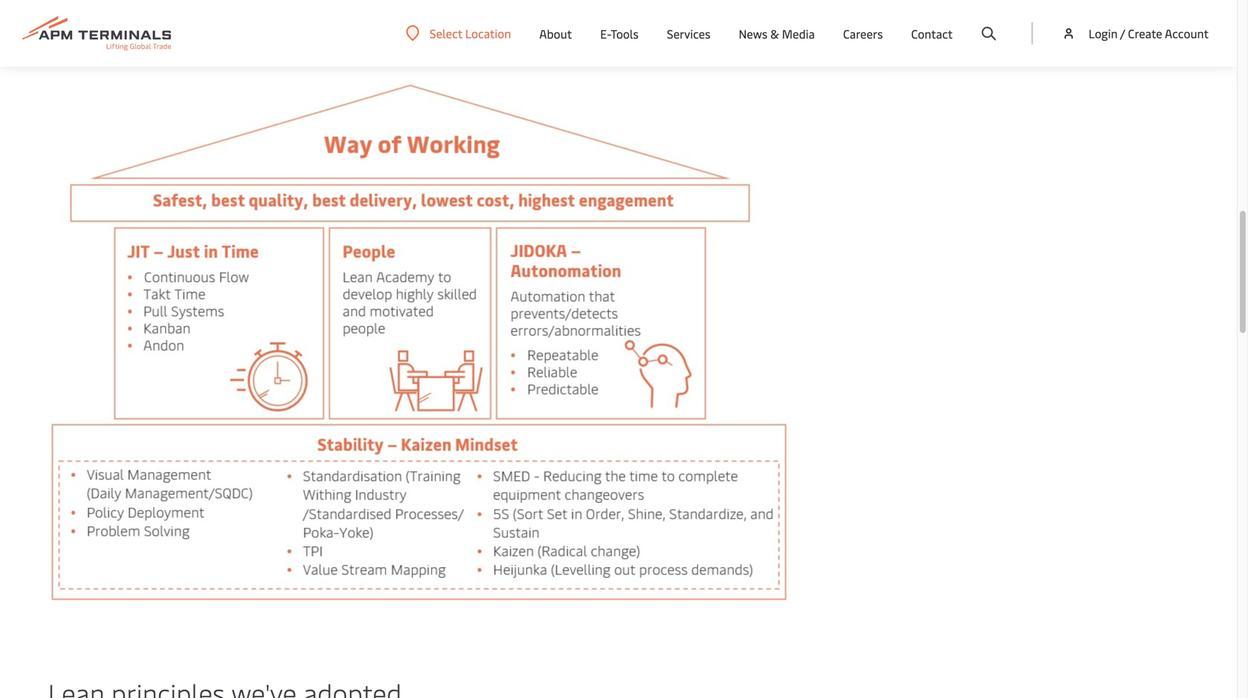 Task type: locate. For each thing, give the bounding box(es) containing it.
the right at on the top of the page
[[194, 27, 212, 43]]

to
[[516, 9, 528, 25], [572, 9, 583, 25], [442, 27, 454, 43]]

1 horizontal spatial best
[[765, 9, 788, 25]]

services button
[[667, 0, 711, 67]]

experience
[[457, 27, 514, 43]]

1 horizontal spatial our
[[782, 27, 799, 43]]

1 horizontal spatial to
[[516, 9, 528, 25]]

for
[[340, 27, 355, 43]]

0 vertical spatial best
[[765, 9, 788, 25]]

needs
[[284, 9, 316, 25]]

/
[[1121, 25, 1126, 41]]

about
[[540, 25, 572, 41]]

every
[[358, 27, 387, 43]]

able
[[547, 9, 569, 25]]

news
[[739, 25, 768, 41]]

0 horizontal spatial best
[[110, 27, 133, 43]]

quality,
[[48, 27, 87, 43]]

select
[[430, 25, 463, 41]]

best up "news & media" at top right
[[765, 9, 788, 25]]

the
[[388, 9, 406, 25], [644, 9, 661, 25], [744, 9, 762, 25], [89, 27, 107, 43], [194, 27, 212, 43], [517, 27, 535, 43]]

1 vertical spatial our
[[782, 27, 799, 43]]

our
[[202, 9, 219, 25], [782, 27, 799, 43]]

with
[[618, 9, 641, 25]]

the up performance
[[644, 9, 661, 25]]

our right what
[[202, 9, 219, 25]]

customer
[[389, 27, 440, 43]]

careers
[[844, 25, 883, 41]]

and
[[678, 27, 698, 43]]

cost. our
[[253, 27, 300, 43]]

the down be
[[517, 27, 535, 43]]

of
[[592, 27, 603, 43]]

level
[[564, 27, 589, 43]]

0 horizontal spatial our
[[202, 9, 219, 25]]

0 horizontal spatial to
[[442, 27, 454, 43]]

create
[[1129, 25, 1163, 41]]

understanding
[[92, 9, 169, 25]]

select location button
[[406, 25, 511, 41]]

the right quality,
[[89, 27, 107, 43]]

what
[[172, 9, 199, 25]]

best
[[765, 9, 788, 25], [110, 27, 133, 43]]

account
[[1166, 25, 1210, 41]]

all
[[766, 27, 779, 43]]

by truly understanding what our customer´s needs are, we drive the right improvements to be able to serve with the highest safety, the best quality, the best delivery at the lowest cost. our goal is for every customer to experience the high level of performance and reliability in all our terminals globally.
[[48, 9, 799, 62]]

our right &
[[782, 27, 799, 43]]

select location
[[430, 25, 511, 41]]

media
[[783, 25, 815, 41]]

lowest
[[215, 27, 250, 43]]

best up globally.
[[110, 27, 133, 43]]

news & media
[[739, 25, 815, 41]]

contact
[[912, 25, 953, 41]]

reliability
[[701, 27, 750, 43]]

we
[[341, 9, 356, 25]]



Task type: vqa. For each thing, say whether or not it's contained in the screenshot.
the left SENSORS
no



Task type: describe. For each thing, give the bounding box(es) containing it.
location
[[466, 25, 511, 41]]

services
[[667, 25, 711, 41]]

tools
[[611, 25, 639, 41]]

wow house image
[[48, 82, 789, 604]]

by
[[48, 9, 61, 25]]

e-
[[601, 25, 611, 41]]

truly
[[64, 9, 89, 25]]

drive
[[359, 9, 385, 25]]

login
[[1089, 25, 1118, 41]]

login / create account link
[[1062, 0, 1210, 67]]

customer´s
[[222, 9, 281, 25]]

are,
[[318, 9, 338, 25]]

the left right
[[388, 9, 406, 25]]

0 vertical spatial our
[[202, 9, 219, 25]]

careers button
[[844, 0, 883, 67]]

highest
[[664, 9, 704, 25]]

1 vertical spatial best
[[110, 27, 133, 43]]

in
[[753, 27, 763, 43]]

the up news
[[744, 9, 762, 25]]

is
[[328, 27, 337, 43]]

e-tools button
[[601, 0, 639, 67]]

performance
[[606, 27, 675, 43]]

safety,
[[707, 9, 742, 25]]

e-tools
[[601, 25, 639, 41]]

right
[[408, 9, 434, 25]]

&
[[771, 25, 780, 41]]

terminals
[[48, 46, 99, 62]]

high
[[538, 27, 561, 43]]

about button
[[540, 0, 572, 67]]

serve
[[586, 9, 615, 25]]

goal
[[302, 27, 325, 43]]

2 horizontal spatial to
[[572, 9, 583, 25]]

news & media button
[[739, 0, 815, 67]]

improvements
[[437, 9, 514, 25]]

delivery
[[136, 27, 178, 43]]

login / create account
[[1089, 25, 1210, 41]]

be
[[531, 9, 544, 25]]

contact button
[[912, 0, 953, 67]]

at
[[181, 27, 191, 43]]

globally.
[[102, 46, 146, 62]]



